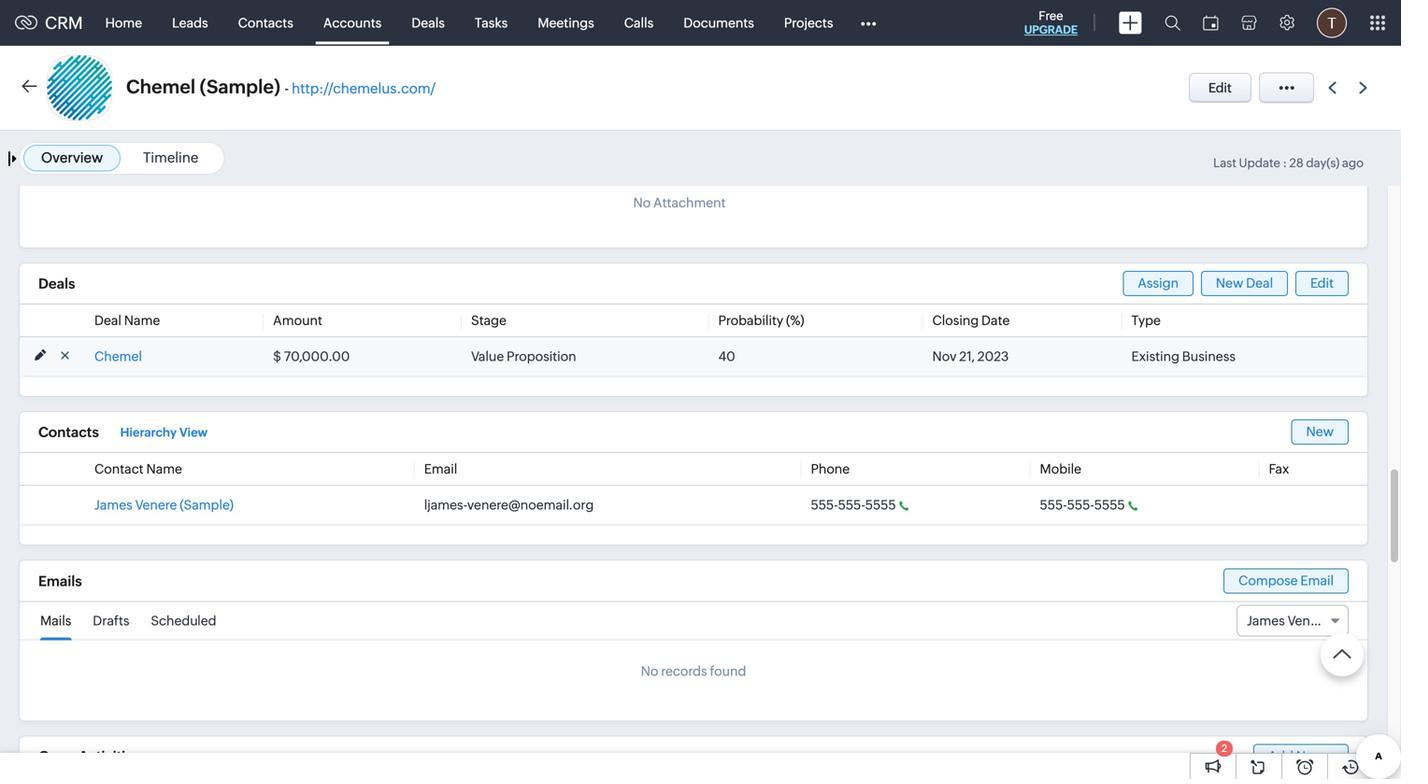Task type: vqa. For each thing, say whether or not it's contained in the screenshot.
http://chemelus.com/
yes



Task type: locate. For each thing, give the bounding box(es) containing it.
1 vertical spatial deals
[[38, 276, 75, 292]]

tasks link
[[460, 0, 523, 45]]

james down compose
[[1247, 614, 1286, 629]]

new deal link
[[1201, 271, 1289, 296]]

1 vertical spatial chemel
[[94, 349, 142, 364]]

calls
[[624, 15, 654, 30]]

add
[[1269, 749, 1294, 764]]

0 horizontal spatial 5555
[[866, 498, 897, 513]]

1 vertical spatial contacts
[[38, 425, 99, 441]]

new for new
[[1307, 425, 1334, 439]]

hierarchy
[[120, 426, 177, 440]]

2 vertical spatial new
[[1297, 749, 1324, 764]]

edit inside button
[[1209, 80, 1232, 95]]

1 vertical spatial name
[[146, 462, 182, 477]]

555-555-5555
[[811, 498, 897, 513], [1040, 498, 1126, 513]]

meetings
[[538, 15, 594, 30]]

venere inside james venere (sample) field
[[1288, 614, 1330, 629]]

amount link
[[273, 313, 322, 328]]

venere down compose email
[[1288, 614, 1330, 629]]

name up james venere (sample) link
[[146, 462, 182, 477]]

mails
[[40, 614, 71, 629]]

edit
[[1209, 80, 1232, 95], [1311, 276, 1334, 291]]

edit button
[[1189, 73, 1252, 103]]

deals inside "link"
[[412, 15, 445, 30]]

2 5555 from the left
[[1095, 498, 1126, 513]]

james venere (sample)
[[94, 498, 234, 513], [1247, 614, 1387, 629]]

555-555-5555 down the phone
[[811, 498, 897, 513]]

attachment
[[654, 195, 726, 210]]

1 horizontal spatial email
[[1301, 574, 1334, 588]]

(sample) down compose email
[[1333, 614, 1387, 629]]

no
[[633, 195, 651, 210], [641, 664, 659, 679]]

day(s)
[[1307, 156, 1340, 170]]

0 vertical spatial new
[[1216, 276, 1244, 291]]

venere down contact name link
[[135, 498, 177, 513]]

home link
[[90, 0, 157, 45]]

1 horizontal spatial 555-555-5555
[[1040, 498, 1126, 513]]

1 horizontal spatial james
[[1247, 614, 1286, 629]]

no for no records found
[[641, 664, 659, 679]]

nov 21, 2023
[[933, 349, 1009, 364]]

0 vertical spatial chemel
[[126, 76, 196, 98]]

1 vertical spatial venere
[[1288, 614, 1330, 629]]

new link
[[1292, 420, 1349, 445]]

meetings link
[[523, 0, 609, 45]]

crm link
[[15, 13, 83, 32]]

deal name link
[[94, 313, 160, 328]]

chemel link
[[94, 349, 142, 364]]

(sample) down view
[[180, 498, 234, 513]]

0 horizontal spatial james
[[94, 498, 133, 513]]

1 vertical spatial edit
[[1311, 276, 1334, 291]]

ljames-
[[424, 498, 467, 513]]

0 vertical spatial email
[[424, 462, 458, 477]]

new deal
[[1216, 276, 1274, 291]]

james venere (sample) down compose email
[[1247, 614, 1387, 629]]

no left attachment
[[633, 195, 651, 210]]

compose email
[[1239, 574, 1334, 588]]

james venere (sample) link
[[94, 498, 234, 513]]

james venere (sample) down contact name link
[[94, 498, 234, 513]]

deals
[[412, 15, 445, 30], [38, 276, 75, 292]]

2 555-555-5555 from the left
[[1040, 498, 1126, 513]]

0 vertical spatial deals
[[412, 15, 445, 30]]

projects
[[784, 15, 834, 30]]

accounts link
[[308, 0, 397, 45]]

name up chemel 'link'
[[124, 313, 160, 328]]

venere@noemail.org
[[467, 498, 594, 513]]

0 vertical spatial contacts
[[238, 15, 293, 30]]

last
[[1214, 156, 1237, 170]]

0 vertical spatial james venere (sample)
[[94, 498, 234, 513]]

leads link
[[157, 0, 223, 45]]

records
[[661, 664, 708, 679]]

555-555-5555 down mobile
[[1040, 498, 1126, 513]]

name for contact name
[[146, 462, 182, 477]]

0 vertical spatial venere
[[135, 498, 177, 513]]

1 horizontal spatial james venere (sample)
[[1247, 614, 1387, 629]]

no left records
[[641, 664, 659, 679]]

555-
[[811, 498, 838, 513], [838, 498, 866, 513], [1040, 498, 1068, 513], [1067, 498, 1095, 513]]

28
[[1290, 156, 1304, 170]]

1 vertical spatial new
[[1307, 425, 1334, 439]]

5555
[[866, 498, 897, 513], [1095, 498, 1126, 513]]

james down contact on the left of page
[[94, 498, 133, 513]]

found
[[710, 664, 747, 679]]

no attachment
[[633, 195, 726, 210]]

deal
[[1247, 276, 1274, 291], [94, 313, 122, 328]]

1 vertical spatial james venere (sample)
[[1247, 614, 1387, 629]]

1 vertical spatial no
[[641, 664, 659, 679]]

mobile
[[1040, 462, 1082, 477]]

deal up chemel 'link'
[[94, 313, 122, 328]]

0 vertical spatial no
[[633, 195, 651, 210]]

1 vertical spatial email
[[1301, 574, 1334, 588]]

new inside new deal link
[[1216, 276, 1244, 291]]

1 555-555-5555 from the left
[[811, 498, 897, 513]]

0 vertical spatial deal
[[1247, 276, 1274, 291]]

1 horizontal spatial deals
[[412, 15, 445, 30]]

type
[[1132, 313, 1161, 328]]

free
[[1039, 9, 1064, 23]]

ljames-venere@noemail.org
[[424, 498, 594, 513]]

james inside field
[[1247, 614, 1286, 629]]

deal left edit link
[[1247, 276, 1274, 291]]

add new
[[1269, 749, 1324, 764]]

0 horizontal spatial 555-555-5555
[[811, 498, 897, 513]]

Other Modules field
[[849, 8, 889, 38]]

1 horizontal spatial venere
[[1288, 614, 1330, 629]]

contacts up the chemel (sample) - http://chemelus.com/
[[238, 15, 293, 30]]

nov
[[933, 349, 957, 364]]

0 vertical spatial edit
[[1209, 80, 1232, 95]]

profile element
[[1306, 0, 1359, 45]]

1 horizontal spatial 5555
[[1095, 498, 1126, 513]]

contacts
[[238, 15, 293, 30], [38, 425, 99, 441]]

tasks
[[475, 15, 508, 30]]

email link
[[424, 462, 458, 477]]

email up ljames-
[[424, 462, 458, 477]]

1 horizontal spatial contacts
[[238, 15, 293, 30]]

2023
[[978, 349, 1009, 364]]

chemel down "deal name" link
[[94, 349, 142, 364]]

email up james venere (sample) field
[[1301, 574, 1334, 588]]

edit down "calendar" image
[[1209, 80, 1232, 95]]

probability
[[719, 313, 784, 328]]

name
[[124, 313, 160, 328], [146, 462, 182, 477]]

0 horizontal spatial deal
[[94, 313, 122, 328]]

upgrade
[[1025, 23, 1078, 36]]

(sample) left -
[[200, 76, 281, 98]]

1 horizontal spatial edit
[[1311, 276, 1334, 291]]

1 vertical spatial (sample)
[[180, 498, 234, 513]]

0 vertical spatial james
[[94, 498, 133, 513]]

1 vertical spatial james
[[1247, 614, 1286, 629]]

overview link
[[41, 150, 103, 166]]

1 5555 from the left
[[866, 498, 897, 513]]

new inside new link
[[1307, 425, 1334, 439]]

0 horizontal spatial venere
[[135, 498, 177, 513]]

contacts up contact on the left of page
[[38, 425, 99, 441]]

activities
[[79, 749, 141, 765]]

0 horizontal spatial deals
[[38, 276, 75, 292]]

0 vertical spatial name
[[124, 313, 160, 328]]

contact
[[94, 462, 144, 477]]

edit right new deal
[[1311, 276, 1334, 291]]

http://chemelus.com/
[[292, 80, 436, 97]]

0 horizontal spatial email
[[424, 462, 458, 477]]

1 horizontal spatial deal
[[1247, 276, 1274, 291]]

0 horizontal spatial edit
[[1209, 80, 1232, 95]]

2
[[1222, 743, 1228, 755]]

assign link
[[1123, 271, 1194, 296]]

venere
[[135, 498, 177, 513], [1288, 614, 1330, 629]]

chemel down leads link
[[126, 76, 196, 98]]

emails
[[38, 574, 82, 590]]

0 horizontal spatial james venere (sample)
[[94, 498, 234, 513]]

chemel
[[126, 76, 196, 98], [94, 349, 142, 364]]

free upgrade
[[1025, 9, 1078, 36]]

2 vertical spatial (sample)
[[1333, 614, 1387, 629]]

create menu image
[[1119, 12, 1143, 34]]



Task type: describe. For each thing, give the bounding box(es) containing it.
closing
[[933, 313, 979, 328]]

closing date
[[933, 313, 1010, 328]]

chemel (sample) - http://chemelus.com/
[[126, 76, 436, 98]]

:
[[1283, 156, 1288, 170]]

leads
[[172, 15, 208, 30]]

new for new deal
[[1216, 276, 1244, 291]]

drafts
[[93, 614, 129, 629]]

name for deal name
[[124, 313, 160, 328]]

phone
[[811, 462, 850, 477]]

-
[[285, 80, 289, 97]]

type link
[[1132, 313, 1161, 328]]

stage
[[471, 313, 507, 328]]

no for no attachment
[[633, 195, 651, 210]]

accounts
[[323, 15, 382, 30]]

deal name
[[94, 313, 160, 328]]

1 vertical spatial deal
[[94, 313, 122, 328]]

contacts link
[[223, 0, 308, 45]]

search image
[[1165, 15, 1181, 31]]

value proposition
[[471, 349, 577, 364]]

james venere (sample) inside james venere (sample) field
[[1247, 614, 1387, 629]]

closing date link
[[933, 313, 1010, 328]]

2 555- from the left
[[838, 498, 866, 513]]

timeline
[[143, 150, 199, 166]]

edit link
[[1296, 271, 1349, 296]]

stage link
[[471, 313, 507, 328]]

(%)
[[786, 313, 805, 328]]

last update : 28 day(s) ago
[[1214, 156, 1364, 170]]

70,000.00
[[284, 349, 350, 364]]

1 555- from the left
[[811, 498, 838, 513]]

chemel for chemel (sample) - http://chemelus.com/
[[126, 76, 196, 98]]

profile image
[[1318, 8, 1347, 38]]

create menu element
[[1108, 0, 1154, 45]]

next record image
[[1360, 82, 1372, 94]]

value
[[471, 349, 504, 364]]

fax link
[[1269, 462, 1290, 477]]

scheduled
[[151, 614, 216, 629]]

4 555- from the left
[[1067, 498, 1095, 513]]

phone link
[[811, 462, 850, 477]]

amount
[[273, 313, 322, 328]]

documents
[[684, 15, 754, 30]]

probability (%)
[[719, 313, 805, 328]]

probability (%) link
[[719, 313, 805, 328]]

$
[[273, 349, 281, 364]]

0 horizontal spatial contacts
[[38, 425, 99, 441]]

previous record image
[[1329, 82, 1337, 94]]

deals link
[[397, 0, 460, 45]]

contacts inside "link"
[[238, 15, 293, 30]]

40
[[719, 349, 736, 364]]

no records found
[[641, 664, 747, 679]]

projects link
[[769, 0, 849, 45]]

existing business
[[1132, 349, 1236, 364]]

existing
[[1132, 349, 1180, 364]]

home
[[105, 15, 142, 30]]

mobile link
[[1040, 462, 1082, 477]]

open activities
[[38, 749, 141, 765]]

(sample) inside field
[[1333, 614, 1387, 629]]

open
[[38, 749, 75, 765]]

overview
[[41, 150, 103, 166]]

documents link
[[669, 0, 769, 45]]

assign
[[1138, 276, 1179, 291]]

$ 70,000.00
[[273, 349, 350, 364]]

update
[[1239, 156, 1281, 170]]

21,
[[960, 349, 975, 364]]

ago
[[1343, 156, 1364, 170]]

hierarchy view link
[[120, 421, 208, 445]]

James Venere (Sample) field
[[1237, 605, 1387, 637]]

0 vertical spatial (sample)
[[200, 76, 281, 98]]

timeline link
[[143, 150, 199, 166]]

compose
[[1239, 574, 1298, 588]]

contact name
[[94, 462, 182, 477]]

view
[[179, 426, 208, 440]]

hierarchy view
[[120, 426, 208, 440]]

proposition
[[507, 349, 577, 364]]

3 555- from the left
[[1040, 498, 1068, 513]]

calendar image
[[1203, 15, 1219, 30]]

search element
[[1154, 0, 1192, 46]]

http://chemelus.com/ link
[[292, 80, 436, 97]]

contact name link
[[94, 462, 182, 477]]

chemel for chemel
[[94, 349, 142, 364]]

crm
[[45, 13, 83, 32]]

fax
[[1269, 462, 1290, 477]]

calls link
[[609, 0, 669, 45]]



